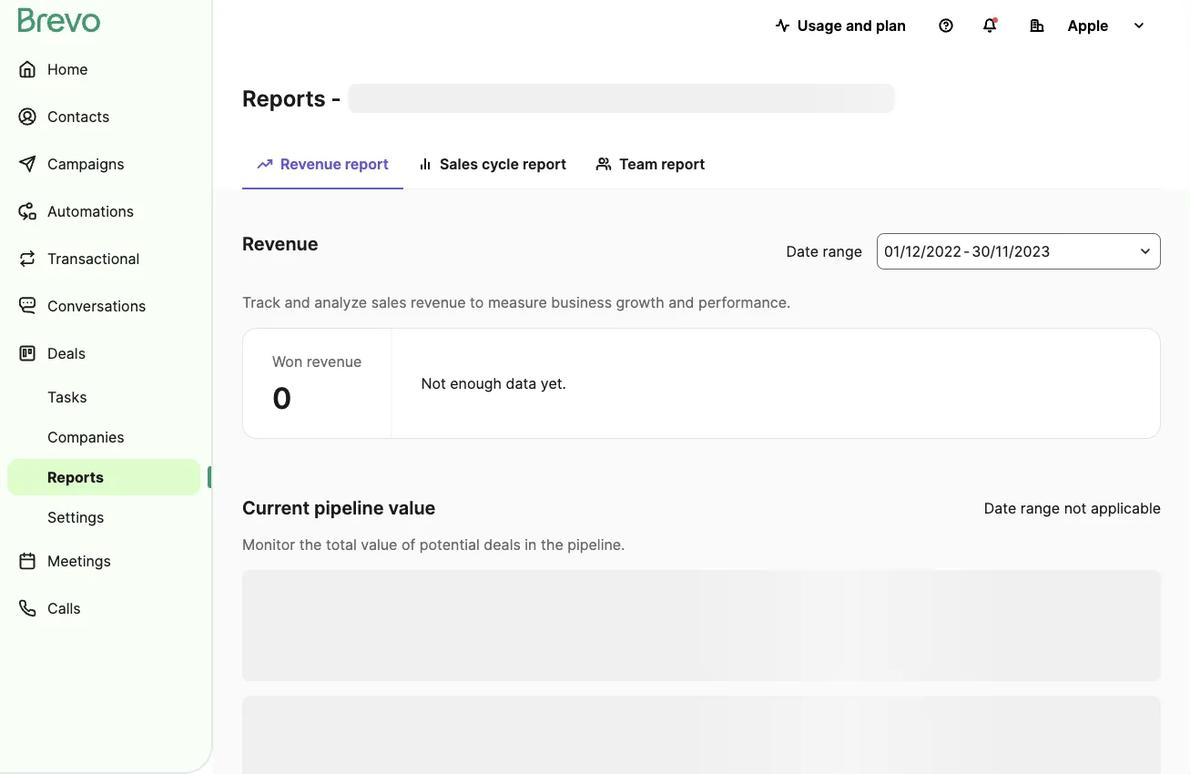 Task type: vqa. For each thing, say whether or not it's contained in the screenshot.
FACEBOOK ADS
no



Task type: locate. For each thing, give the bounding box(es) containing it.
and right growth
[[669, 293, 695, 311]]

the left total
[[299, 536, 322, 553]]

3 report from the left
[[662, 155, 705, 173]]

range left not
[[1021, 499, 1060, 517]]

deals
[[47, 344, 86, 362]]

0 horizontal spatial range
[[823, 242, 863, 260]]

not
[[1065, 499, 1087, 517]]

range left 01/12/2022
[[823, 242, 863, 260]]

deals link
[[7, 332, 200, 375]]

reports -
[[242, 85, 341, 112]]

1 horizontal spatial range
[[1021, 499, 1060, 517]]

current
[[242, 497, 310, 519]]

2 horizontal spatial and
[[846, 16, 873, 34]]

reports link
[[7, 459, 200, 496]]

value up of
[[389, 497, 436, 519]]

the
[[299, 536, 322, 553], [541, 536, 564, 553]]

companies
[[47, 428, 125, 446]]

pipeline
[[314, 497, 384, 519]]

revenue right won
[[307, 353, 362, 370]]

1 vertical spatial date
[[984, 499, 1017, 517]]

and left plan
[[846, 16, 873, 34]]

companies link
[[7, 419, 200, 455]]

revenue down reports -
[[281, 155, 341, 173]]

range for date range
[[823, 242, 863, 260]]

settings link
[[7, 499, 200, 536]]

1 vertical spatial value
[[361, 536, 398, 553]]

1 the from the left
[[299, 536, 322, 553]]

0 horizontal spatial -
[[331, 85, 341, 112]]

2 report from the left
[[523, 155, 567, 173]]

revenue report link
[[242, 146, 403, 189]]

01/12/2022
[[884, 242, 962, 260]]

usage and plan button
[[761, 7, 921, 44]]

1 horizontal spatial revenue
[[411, 293, 466, 311]]

- right 01/12/2022
[[964, 242, 970, 260]]

usage
[[798, 16, 842, 34]]

1 vertical spatial revenue
[[242, 233, 318, 255]]

report
[[345, 155, 389, 173], [523, 155, 567, 173], [662, 155, 705, 173]]

2 horizontal spatial report
[[662, 155, 705, 173]]

applicable
[[1091, 499, 1161, 517]]

0 horizontal spatial reports
[[47, 468, 104, 486]]

0 vertical spatial -
[[331, 85, 341, 112]]

date left not
[[984, 499, 1017, 517]]

value
[[389, 497, 436, 519], [361, 536, 398, 553]]

plan
[[876, 16, 906, 34]]

and inside usage and plan button
[[846, 16, 873, 34]]

0 vertical spatial revenue
[[411, 293, 466, 311]]

reports up the settings
[[47, 468, 104, 486]]

1 horizontal spatial reports
[[242, 85, 326, 112]]

- for 01/12/2022
[[964, 242, 970, 260]]

0 horizontal spatial revenue
[[307, 353, 362, 370]]

1 report from the left
[[345, 155, 389, 173]]

1 horizontal spatial -
[[964, 242, 970, 260]]

0 horizontal spatial report
[[345, 155, 389, 173]]

1 vertical spatial revenue
[[307, 353, 362, 370]]

1 horizontal spatial and
[[669, 293, 695, 311]]

apple
[[1068, 16, 1109, 34]]

-
[[331, 85, 341, 112], [964, 242, 970, 260]]

yet.
[[541, 374, 567, 392]]

and right track
[[285, 293, 310, 311]]

0 horizontal spatial date
[[787, 242, 819, 260]]

revenue inside tab list
[[281, 155, 341, 173]]

- up "revenue report"
[[331, 85, 341, 112]]

team report
[[619, 155, 705, 173]]

range
[[823, 242, 863, 260], [1021, 499, 1060, 517]]

date
[[787, 242, 819, 260], [984, 499, 1017, 517]]

0 vertical spatial revenue
[[281, 155, 341, 173]]

home
[[47, 60, 88, 78]]

revenue
[[411, 293, 466, 311], [307, 353, 362, 370]]

the right the in
[[541, 536, 564, 553]]

0 vertical spatial date
[[787, 242, 819, 260]]

1 vertical spatial -
[[964, 242, 970, 260]]

0 horizontal spatial the
[[299, 536, 322, 553]]

1 vertical spatial reports
[[47, 468, 104, 486]]

automations
[[47, 202, 134, 220]]

1 horizontal spatial the
[[541, 536, 564, 553]]

value left of
[[361, 536, 398, 553]]

0
[[272, 380, 292, 415]]

team
[[619, 155, 658, 173]]

reports
[[242, 85, 326, 112], [47, 468, 104, 486]]

revenue left to
[[411, 293, 466, 311]]

revenue
[[281, 155, 341, 173], [242, 233, 318, 255]]

0 horizontal spatial and
[[285, 293, 310, 311]]

calls link
[[7, 587, 200, 630]]

date for date range not applicable
[[984, 499, 1017, 517]]

reports up the revenue report link
[[242, 85, 326, 112]]

1 vertical spatial range
[[1021, 499, 1060, 517]]

0 vertical spatial range
[[823, 242, 863, 260]]

data
[[506, 374, 537, 392]]

30/11/2023
[[972, 242, 1051, 260]]

track
[[242, 293, 281, 311]]

revenue up track
[[242, 233, 318, 255]]

range for date range not applicable
[[1021, 499, 1060, 517]]

settings
[[47, 508, 104, 526]]

revenue report
[[281, 155, 389, 173]]

- for reports
[[331, 85, 341, 112]]

and
[[846, 16, 873, 34], [285, 293, 310, 311], [669, 293, 695, 311]]

performance.
[[699, 293, 791, 311]]

1 horizontal spatial report
[[523, 155, 567, 173]]

date for date range
[[787, 242, 819, 260]]

total
[[326, 536, 357, 553]]

1 horizontal spatial date
[[984, 499, 1017, 517]]

won revenue
[[272, 353, 362, 370]]

report for team report
[[662, 155, 705, 173]]

calls
[[47, 599, 81, 617]]

tab list
[[242, 146, 1161, 189]]

meetings
[[47, 552, 111, 570]]

0 vertical spatial reports
[[242, 85, 326, 112]]

date up performance.
[[787, 242, 819, 260]]



Task type: describe. For each thing, give the bounding box(es) containing it.
date range not applicable
[[984, 499, 1161, 517]]

to
[[470, 293, 484, 311]]

01/12/2022 - 30/11/2023
[[884, 242, 1051, 260]]

and for track
[[285, 293, 310, 311]]

track and analyze sales revenue to measure business growth and performance.
[[242, 293, 791, 311]]

growth
[[616, 293, 665, 311]]

meetings link
[[7, 539, 200, 583]]

contacts link
[[7, 95, 200, 138]]

measure
[[488, 293, 547, 311]]

enough
[[450, 374, 502, 392]]

not enough data yet.
[[421, 374, 567, 392]]

sales
[[371, 293, 407, 311]]

campaigns link
[[7, 142, 200, 186]]

reports for reports
[[47, 468, 104, 486]]

transactional
[[47, 250, 140, 267]]

sales cycle report
[[440, 155, 567, 173]]

analyze
[[315, 293, 367, 311]]

monitor
[[242, 536, 295, 553]]

of
[[402, 536, 416, 553]]

not
[[421, 374, 446, 392]]

tab list containing revenue report
[[242, 146, 1161, 189]]

campaigns
[[47, 155, 124, 173]]

reports for reports -
[[242, 85, 326, 112]]

transactional link
[[7, 237, 200, 281]]

revenue for revenue
[[242, 233, 318, 255]]

pipeline.
[[568, 536, 625, 553]]

2 the from the left
[[541, 536, 564, 553]]

won
[[272, 353, 303, 370]]

revenue for revenue report
[[281, 155, 341, 173]]

and for usage
[[846, 16, 873, 34]]

conversations
[[47, 297, 146, 315]]

monitor the total value of potential deals in the  pipeline.
[[242, 536, 625, 553]]

business
[[551, 293, 612, 311]]

contacts
[[47, 107, 110, 125]]

current pipeline value
[[242, 497, 436, 519]]

report for revenue report
[[345, 155, 389, 173]]

home link
[[7, 47, 200, 91]]

apple button
[[1016, 7, 1161, 44]]

usage and plan
[[798, 16, 906, 34]]

tasks
[[47, 388, 87, 406]]

tasks link
[[7, 379, 200, 415]]

cycle
[[482, 155, 519, 173]]

sales
[[440, 155, 478, 173]]

automations link
[[7, 189, 200, 233]]

conversations link
[[7, 284, 200, 328]]

potential
[[420, 536, 480, 553]]

sales cycle report link
[[403, 146, 581, 188]]

0 vertical spatial value
[[389, 497, 436, 519]]

in
[[525, 536, 537, 553]]

team report link
[[581, 146, 720, 188]]

date range
[[787, 242, 863, 260]]

deals
[[484, 536, 521, 553]]



